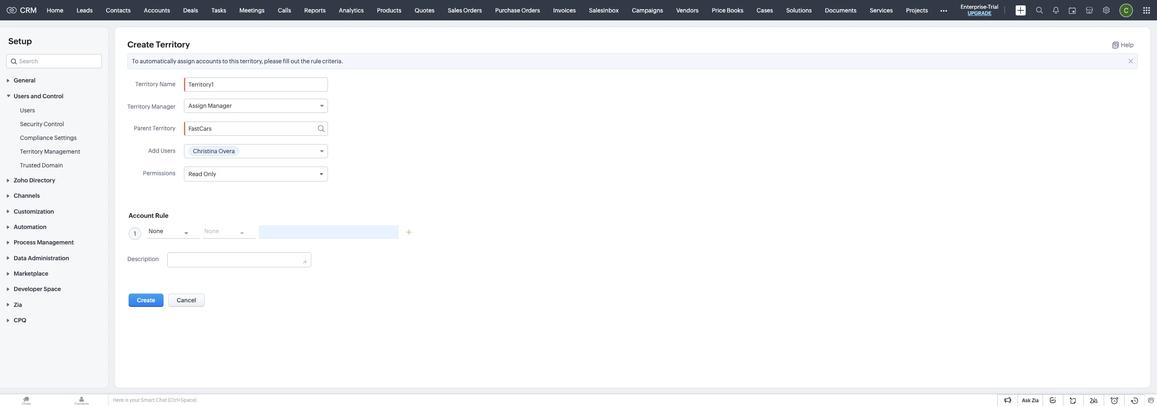 Task type: describe. For each thing, give the bounding box(es) containing it.
overa
[[219, 148, 235, 154]]

chat
[[156, 397, 167, 403]]

leads link
[[70, 0, 99, 20]]

channels
[[14, 193, 40, 199]]

territory management link
[[20, 147, 80, 156]]

calls
[[278, 7, 291, 14]]

users and control region
[[0, 104, 108, 172]]

1 horizontal spatial zia
[[1032, 398, 1039, 404]]

criteria.
[[322, 58, 343, 65]]

process
[[14, 239, 36, 246]]

2 vertical spatial users
[[161, 147, 176, 154]]

fill
[[283, 58, 290, 65]]

read only
[[189, 171, 216, 177]]

(ctrl+space)
[[168, 397, 197, 403]]

developer
[[14, 286, 42, 293]]

sales
[[448, 7, 462, 14]]

analytics
[[339, 7, 364, 14]]

vendors
[[677, 7, 699, 14]]

purchase orders link
[[489, 0, 547, 20]]

data administration
[[14, 255, 69, 261]]

meetings
[[240, 7, 265, 14]]

trusted domain link
[[20, 161, 63, 169]]

compliance settings
[[20, 134, 77, 141]]

enterprise-trial upgrade
[[961, 4, 999, 16]]

assign
[[189, 102, 207, 109]]

your
[[130, 397, 140, 403]]

accounts
[[196, 58, 221, 65]]

only
[[204, 171, 216, 177]]

general
[[14, 77, 36, 84]]

account rule
[[129, 212, 169, 219]]

crm link
[[7, 6, 37, 15]]

automation
[[14, 224, 47, 230]]

assign manager
[[189, 102, 232, 109]]

products link
[[371, 0, 408, 20]]

cpq
[[14, 317, 26, 324]]

quotes link
[[408, 0, 441, 20]]

tasks
[[212, 7, 226, 14]]

ask
[[1023, 398, 1031, 404]]

territory manager
[[127, 103, 176, 110]]

description
[[127, 256, 159, 262]]

users for users and control
[[14, 93, 29, 99]]

enterprise-
[[961, 4, 988, 10]]

salesinbox link
[[583, 0, 626, 20]]

signals element
[[1049, 0, 1064, 20]]

calendar image
[[1069, 7, 1076, 14]]

chats image
[[0, 394, 52, 406]]

calls link
[[271, 0, 298, 20]]

1 none from the left
[[149, 228, 163, 235]]

data administration button
[[0, 250, 108, 266]]

cases
[[757, 7, 773, 14]]

rule
[[155, 212, 169, 219]]

data
[[14, 255, 27, 261]]

is
[[125, 397, 129, 403]]

signals image
[[1054, 7, 1059, 14]]

control inside region
[[44, 121, 64, 127]]

marketplace
[[14, 270, 48, 277]]

salesinbox
[[589, 7, 619, 14]]

automatically
[[140, 58, 176, 65]]

documents link
[[819, 0, 864, 20]]

books
[[727, 7, 744, 14]]

reports link
[[298, 0, 332, 20]]

solutions
[[787, 7, 812, 14]]

to automatically assign accounts to this territory, please fill out the rule criteria.
[[132, 58, 343, 65]]

management for process management
[[37, 239, 74, 246]]

add users
[[148, 147, 176, 154]]

compliance
[[20, 134, 53, 141]]

cases link
[[750, 0, 780, 20]]

trusted
[[20, 162, 41, 169]]

2 none field from the left
[[203, 225, 256, 239]]

please
[[264, 58, 282, 65]]

Read Only field
[[184, 167, 328, 181]]

help link
[[1113, 42, 1134, 49]]

orders for purchase orders
[[522, 7, 540, 14]]

contacts link
[[99, 0, 137, 20]]

Christina Overa field
[[184, 144, 328, 158]]

meetings link
[[233, 0, 271, 20]]

invoices
[[554, 7, 576, 14]]

add
[[148, 147, 159, 154]]

solutions link
[[780, 0, 819, 20]]

territory name
[[135, 81, 176, 87]]

here is your smart chat (ctrl+space)
[[113, 397, 197, 403]]

purchase
[[495, 7, 520, 14]]

services
[[870, 7, 893, 14]]

vendors link
[[670, 0, 706, 20]]

reports
[[305, 7, 326, 14]]

create territory
[[127, 40, 190, 49]]

users and control button
[[0, 88, 108, 104]]

territory management
[[20, 148, 80, 155]]



Task type: locate. For each thing, give the bounding box(es) containing it.
to
[[222, 58, 228, 65]]

campaigns link
[[626, 0, 670, 20]]

products
[[377, 7, 402, 14]]

1 vertical spatial zia
[[1032, 398, 1039, 404]]

contacts image
[[55, 394, 108, 406]]

this
[[229, 58, 239, 65]]

ask zia
[[1023, 398, 1039, 404]]

christina overa
[[193, 148, 235, 154]]

zoho directory
[[14, 177, 55, 184]]

security control
[[20, 121, 64, 127]]

2 orders from the left
[[522, 7, 540, 14]]

security control link
[[20, 120, 64, 128]]

price
[[712, 7, 726, 14]]

space
[[44, 286, 61, 293]]

read
[[189, 171, 202, 177]]

0 horizontal spatial zia
[[14, 301, 22, 308]]

territory up assign
[[156, 40, 190, 49]]

None text field
[[189, 81, 323, 88], [259, 225, 399, 239], [189, 81, 323, 88], [259, 225, 399, 239]]

0 horizontal spatial none
[[149, 228, 163, 235]]

deals link
[[177, 0, 205, 20]]

price books link
[[706, 0, 750, 20]]

create menu image
[[1016, 5, 1027, 15]]

1 vertical spatial control
[[44, 121, 64, 127]]

cpq button
[[0, 312, 108, 328]]

name
[[160, 81, 176, 87]]

territory up the trusted
[[20, 148, 43, 155]]

manager for territory manager
[[152, 103, 176, 110]]

1 none field from the left
[[147, 225, 200, 239]]

orders right sales
[[464, 7, 482, 14]]

territory inside 'link'
[[20, 148, 43, 155]]

analytics link
[[332, 0, 371, 20]]

manager inside field
[[208, 102, 232, 109]]

channels button
[[0, 188, 108, 203]]

zia inside dropdown button
[[14, 301, 22, 308]]

1 orders from the left
[[464, 7, 482, 14]]

projects
[[907, 7, 929, 14]]

sales orders
[[448, 7, 482, 14]]

territory,
[[240, 58, 263, 65]]

0 horizontal spatial manager
[[152, 103, 176, 110]]

None text field
[[189, 125, 323, 132], [172, 256, 307, 264], [189, 125, 323, 132], [172, 256, 307, 264]]

sales orders link
[[441, 0, 489, 20]]

1 horizontal spatial none
[[204, 228, 219, 235]]

management for territory management
[[44, 148, 80, 155]]

territory up parent
[[127, 103, 150, 110]]

services link
[[864, 0, 900, 20]]

process management button
[[0, 234, 108, 250]]

help
[[1122, 42, 1134, 48]]

create
[[127, 40, 154, 49]]

christina
[[193, 148, 217, 154]]

management inside dropdown button
[[37, 239, 74, 246]]

parent territory
[[134, 125, 176, 132]]

search element
[[1032, 0, 1049, 20]]

control up compliance settings
[[44, 121, 64, 127]]

orders inside sales orders link
[[464, 7, 482, 14]]

directory
[[29, 177, 55, 184]]

zoho
[[14, 177, 28, 184]]

territory for management
[[20, 148, 43, 155]]

management up data administration dropdown button on the bottom left
[[37, 239, 74, 246]]

administration
[[28, 255, 69, 261]]

rule
[[311, 58, 321, 65]]

None button
[[168, 294, 205, 307]]

1 vertical spatial users
[[20, 107, 35, 114]]

projects link
[[900, 0, 935, 20]]

territory left name
[[135, 81, 158, 87]]

None field
[[6, 54, 102, 68]]

users inside users and control region
[[20, 107, 35, 114]]

territory for name
[[135, 81, 158, 87]]

0 vertical spatial control
[[42, 93, 63, 99]]

developer space button
[[0, 281, 108, 297]]

1 horizontal spatial manager
[[208, 102, 232, 109]]

settings
[[54, 134, 77, 141]]

accounts link
[[137, 0, 177, 20]]

out
[[291, 58, 300, 65]]

0 vertical spatial management
[[44, 148, 80, 155]]

2 none from the left
[[204, 228, 219, 235]]

management down settings
[[44, 148, 80, 155]]

trial
[[988, 4, 999, 10]]

Search text field
[[7, 55, 102, 68]]

control down general dropdown button at the top left
[[42, 93, 63, 99]]

contacts
[[106, 7, 131, 14]]

here
[[113, 397, 124, 403]]

users inside users and control "dropdown button"
[[14, 93, 29, 99]]

customization button
[[0, 203, 108, 219]]

zia right ask
[[1032, 398, 1039, 404]]

orders for sales orders
[[464, 7, 482, 14]]

0 vertical spatial zia
[[14, 301, 22, 308]]

users for users
[[20, 107, 35, 114]]

management
[[44, 148, 80, 155], [37, 239, 74, 246]]

process management
[[14, 239, 74, 246]]

profile image
[[1120, 4, 1134, 17]]

territory
[[156, 40, 190, 49], [135, 81, 158, 87], [127, 103, 150, 110], [153, 125, 176, 132], [20, 148, 43, 155]]

tasks link
[[205, 0, 233, 20]]

permissions
[[143, 170, 176, 177]]

zia up cpq
[[14, 301, 22, 308]]

1 vertical spatial management
[[37, 239, 74, 246]]

territory for manager
[[127, 103, 150, 110]]

create menu element
[[1011, 0, 1032, 20]]

home
[[47, 7, 63, 14]]

0 horizontal spatial none field
[[147, 225, 200, 239]]

manager right "assign"
[[208, 102, 232, 109]]

parent
[[134, 125, 151, 132]]

users
[[14, 93, 29, 99], [20, 107, 35, 114], [161, 147, 176, 154]]

compliance settings link
[[20, 134, 77, 142]]

quotes
[[415, 7, 435, 14]]

control inside "dropdown button"
[[42, 93, 63, 99]]

None submit
[[129, 294, 164, 307]]

control
[[42, 93, 63, 99], [44, 121, 64, 127]]

accounts
[[144, 7, 170, 14]]

users left and
[[14, 93, 29, 99]]

trusted domain
[[20, 162, 63, 169]]

management inside 'link'
[[44, 148, 80, 155]]

0 vertical spatial users
[[14, 93, 29, 99]]

None field
[[147, 225, 200, 239], [203, 225, 256, 239]]

profile element
[[1115, 0, 1139, 20]]

orders inside purchase orders link
[[522, 7, 540, 14]]

smart
[[141, 397, 155, 403]]

0 horizontal spatial orders
[[464, 7, 482, 14]]

orders right purchase
[[522, 7, 540, 14]]

domain
[[42, 162, 63, 169]]

general button
[[0, 72, 108, 88]]

zia button
[[0, 297, 108, 312]]

manager down name
[[152, 103, 176, 110]]

users right add
[[161, 147, 176, 154]]

territory right parent
[[153, 125, 176, 132]]

marketplace button
[[0, 266, 108, 281]]

security
[[20, 121, 42, 127]]

1 horizontal spatial none field
[[203, 225, 256, 239]]

1 horizontal spatial orders
[[522, 7, 540, 14]]

Other Modules field
[[935, 4, 953, 17]]

users up security
[[20, 107, 35, 114]]

customization
[[14, 208, 54, 215]]

search image
[[1037, 7, 1044, 14]]

manager for assign manager
[[208, 102, 232, 109]]

developer space
[[14, 286, 61, 293]]

documents
[[825, 7, 857, 14]]

the
[[301, 58, 310, 65]]

Assign Manager field
[[184, 99, 328, 113]]

invoices link
[[547, 0, 583, 20]]



Task type: vqa. For each thing, say whether or not it's contained in the screenshot.
Manager inside the FIELD
yes



